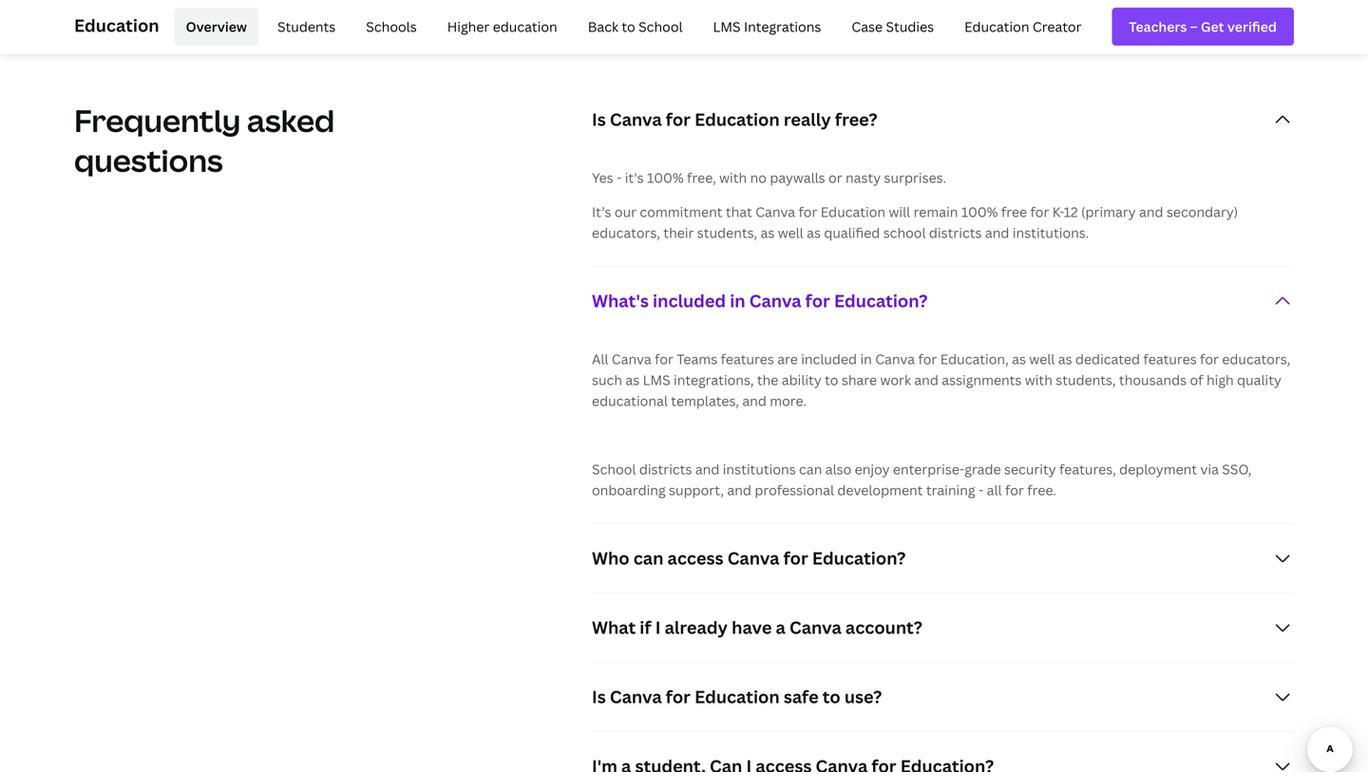 Task type: locate. For each thing, give the bounding box(es) containing it.
districts inside it's our commitment that canva for education will remain 100% free for k-12 (primary and secondary) educators, their students, as well as qualified school districts and institutions.
[[930, 224, 982, 242]]

with inside all canva for teams features are included in canva for education, as well as dedicated features for educators, such as lms integrations, the ability to share work and assignments with students, thousands of high quality educational templates, and more.
[[1025, 371, 1053, 389]]

included up teams
[[653, 289, 726, 313]]

1 vertical spatial in
[[861, 350, 872, 368]]

educators, for all canva for teams features are included in canva for education, as well as dedicated features for educators, such as lms integrations, the ability to share work and assignments with students, thousands of high quality educational templates, and more.
[[1223, 350, 1291, 368]]

canva down yes - it's 100% free, with no paywalls or nasty surprises.
[[756, 203, 796, 221]]

for down already
[[666, 686, 691, 709]]

1 horizontal spatial included
[[802, 350, 857, 368]]

lms inside education element
[[713, 18, 741, 36]]

school right the back
[[639, 18, 683, 36]]

1 horizontal spatial -
[[979, 481, 984, 500]]

1 vertical spatial -
[[979, 481, 984, 500]]

work
[[881, 371, 912, 389]]

1 features from the left
[[721, 350, 775, 368]]

students, inside it's our commitment that canva for education will remain 100% free for k-12 (primary and secondary) educators, their students, as well as qualified school districts and institutions.
[[698, 224, 758, 242]]

1 vertical spatial with
[[1025, 371, 1053, 389]]

well inside all canva for teams features are included in canva for education, as well as dedicated features for educators, such as lms integrations, the ability to share work and assignments with students, thousands of high quality educational templates, and more.
[[1030, 350, 1055, 368]]

features up thousands
[[1144, 350, 1197, 368]]

1 horizontal spatial districts
[[930, 224, 982, 242]]

(primary
[[1082, 203, 1137, 221]]

1 vertical spatial education?
[[813, 547, 906, 570]]

1 horizontal spatial students,
[[1056, 371, 1117, 389]]

is up yes
[[592, 108, 606, 131]]

all
[[987, 481, 1002, 500]]

1 horizontal spatial can
[[799, 461, 823, 479]]

- left all
[[979, 481, 984, 500]]

1 horizontal spatial well
[[1030, 350, 1055, 368]]

menu bar containing overview
[[167, 8, 1094, 46]]

who
[[592, 547, 630, 570]]

is canva for education really free? button
[[592, 86, 1295, 154]]

0 vertical spatial to
[[622, 18, 636, 36]]

1 vertical spatial is
[[592, 686, 606, 709]]

1 horizontal spatial in
[[861, 350, 872, 368]]

canva up it's
[[610, 108, 662, 131]]

educators, down our
[[592, 224, 661, 242]]

0 horizontal spatial students,
[[698, 224, 758, 242]]

education? for who can access canva for education?
[[813, 547, 906, 570]]

educators, for it's our commitment that canva for education will remain 100% free for k-12 (primary and secondary) educators, their students, as well as qualified school districts and institutions.
[[592, 224, 661, 242]]

what if i already have a canva account?
[[592, 616, 923, 640]]

can right the 'who'
[[634, 547, 664, 570]]

canva down if
[[610, 686, 662, 709]]

and right (primary on the top right
[[1140, 203, 1164, 221]]

0 horizontal spatial in
[[730, 289, 746, 313]]

0 horizontal spatial well
[[778, 224, 804, 242]]

use?
[[845, 686, 882, 709]]

0 vertical spatial included
[[653, 289, 726, 313]]

qualified
[[824, 224, 881, 242]]

what's included in canva for education?
[[592, 289, 928, 313]]

institutions
[[723, 461, 796, 479]]

can up professional
[[799, 461, 823, 479]]

as left dedicated
[[1059, 350, 1073, 368]]

to inside dropdown button
[[823, 686, 841, 709]]

have
[[732, 616, 772, 640]]

our
[[615, 203, 637, 221]]

back to school
[[588, 18, 683, 36]]

districts inside "school districts and institutions can also enjoy enterprise-grade security features, deployment via sso, onboarding support, and professional development training - all for free."
[[640, 461, 692, 479]]

lms left integrations on the top of page
[[713, 18, 741, 36]]

canva up the are
[[750, 289, 802, 313]]

included inside all canva for teams features are included in canva for education, as well as dedicated features for educators, such as lms integrations, the ability to share work and assignments with students, thousands of high quality educational templates, and more.
[[802, 350, 857, 368]]

is
[[592, 108, 606, 131], [592, 686, 606, 709]]

1 vertical spatial students,
[[1056, 371, 1117, 389]]

lms up educational
[[643, 371, 671, 389]]

0 horizontal spatial features
[[721, 350, 775, 368]]

to left share
[[825, 371, 839, 389]]

is down what
[[592, 686, 606, 709]]

and down institutions
[[728, 481, 752, 500]]

already
[[665, 616, 728, 640]]

-
[[617, 169, 622, 187], [979, 481, 984, 500]]

canva right access
[[728, 547, 780, 570]]

who can access canva for education?
[[592, 547, 906, 570]]

teams
[[677, 350, 718, 368]]

0 horizontal spatial school
[[592, 461, 636, 479]]

in
[[730, 289, 746, 313], [861, 350, 872, 368]]

school up onboarding
[[592, 461, 636, 479]]

2 vertical spatial to
[[823, 686, 841, 709]]

secondary)
[[1167, 203, 1239, 221]]

canva up the "work"
[[876, 350, 915, 368]]

0 vertical spatial 100%
[[647, 169, 684, 187]]

is canva for education safe to use?
[[592, 686, 882, 709]]

1 is from the top
[[592, 108, 606, 131]]

enterprise-
[[893, 461, 965, 479]]

canva
[[610, 108, 662, 131], [756, 203, 796, 221], [750, 289, 802, 313], [612, 350, 652, 368], [876, 350, 915, 368], [728, 547, 780, 570], [790, 616, 842, 640], [610, 686, 662, 709]]

thousands
[[1120, 371, 1187, 389]]

1 vertical spatial districts
[[640, 461, 692, 479]]

included up ability
[[802, 350, 857, 368]]

0 vertical spatial educators,
[[592, 224, 661, 242]]

educators, inside all canva for teams features are included in canva for education, as well as dedicated features for educators, such as lms integrations, the ability to share work and assignments with students, thousands of high quality educational templates, and more.
[[1223, 350, 1291, 368]]

and
[[1140, 203, 1164, 221], [986, 224, 1010, 242], [915, 371, 939, 389], [743, 392, 767, 410], [696, 461, 720, 479], [728, 481, 752, 500]]

educators,
[[592, 224, 661, 242], [1223, 350, 1291, 368]]

- left it's
[[617, 169, 622, 187]]

included
[[653, 289, 726, 313], [802, 350, 857, 368]]

well left dedicated
[[1030, 350, 1055, 368]]

what's included in canva for education? button
[[592, 267, 1295, 336]]

100%
[[647, 169, 684, 187], [962, 203, 999, 221]]

it's
[[592, 203, 612, 221]]

1 horizontal spatial with
[[1025, 371, 1053, 389]]

well down paywalls
[[778, 224, 804, 242]]

education? for what's included in canva for education?
[[835, 289, 928, 313]]

educators, up quality
[[1223, 350, 1291, 368]]

well
[[778, 224, 804, 242], [1030, 350, 1055, 368]]

as
[[761, 224, 775, 242], [807, 224, 821, 242], [1012, 350, 1027, 368], [1059, 350, 1073, 368], [626, 371, 640, 389]]

can
[[799, 461, 823, 479], [634, 547, 664, 570]]

to right the back
[[622, 18, 636, 36]]

with right assignments
[[1025, 371, 1053, 389]]

0 horizontal spatial can
[[634, 547, 664, 570]]

what's
[[592, 289, 649, 313]]

with left no
[[720, 169, 747, 187]]

if
[[640, 616, 652, 640]]

0 vertical spatial is
[[592, 108, 606, 131]]

0 vertical spatial students,
[[698, 224, 758, 242]]

1 horizontal spatial school
[[639, 18, 683, 36]]

0 horizontal spatial districts
[[640, 461, 692, 479]]

as left "qualified"
[[807, 224, 821, 242]]

0 horizontal spatial with
[[720, 169, 747, 187]]

students, down dedicated
[[1056, 371, 1117, 389]]

1 vertical spatial can
[[634, 547, 664, 570]]

quality
[[1238, 371, 1282, 389]]

educators, inside it's our commitment that canva for education will remain 100% free for k-12 (primary and secondary) educators, their students, as well as qualified school districts and institutions.
[[592, 224, 661, 242]]

yes
[[592, 169, 614, 187]]

0 horizontal spatial included
[[653, 289, 726, 313]]

100% inside it's our commitment that canva for education will remain 100% free for k-12 (primary and secondary) educators, their students, as well as qualified school districts and institutions.
[[962, 203, 999, 221]]

studies
[[886, 18, 935, 36]]

enjoy
[[855, 461, 890, 479]]

0 vertical spatial education?
[[835, 289, 928, 313]]

0 vertical spatial in
[[730, 289, 746, 313]]

1 horizontal spatial 100%
[[962, 203, 999, 221]]

features,
[[1060, 461, 1117, 479]]

districts down remain
[[930, 224, 982, 242]]

a
[[776, 616, 786, 640]]

in up integrations,
[[730, 289, 746, 313]]

for inside "school districts and institutions can also enjoy enterprise-grade security features, deployment via sso, onboarding support, and professional development training - all for free."
[[1006, 481, 1025, 500]]

1 horizontal spatial educators,
[[1223, 350, 1291, 368]]

case studies
[[852, 18, 935, 36]]

to inside all canva for teams features are included in canva for education, as well as dedicated features for educators, such as lms integrations, the ability to share work and assignments with students, thousands of high quality educational templates, and more.
[[825, 371, 839, 389]]

0 vertical spatial can
[[799, 461, 823, 479]]

for left teams
[[655, 350, 674, 368]]

share
[[842, 371, 877, 389]]

0 vertical spatial districts
[[930, 224, 982, 242]]

nasty
[[846, 169, 881, 187]]

questions
[[74, 140, 223, 181]]

1 vertical spatial 100%
[[962, 203, 999, 221]]

0 vertical spatial well
[[778, 224, 804, 242]]

education? inside who can access canva for education? dropdown button
[[813, 547, 906, 570]]

menu bar
[[167, 8, 1094, 46]]

what
[[592, 616, 636, 640]]

lms
[[713, 18, 741, 36], [643, 371, 671, 389]]

100% right it's
[[647, 169, 684, 187]]

2 is from the top
[[592, 686, 606, 709]]

0 horizontal spatial -
[[617, 169, 622, 187]]

100% left free
[[962, 203, 999, 221]]

development
[[838, 481, 923, 500]]

1 vertical spatial school
[[592, 461, 636, 479]]

1 vertical spatial included
[[802, 350, 857, 368]]

districts
[[930, 224, 982, 242], [640, 461, 692, 479]]

more.
[[770, 392, 807, 410]]

1 vertical spatial well
[[1030, 350, 1055, 368]]

for up free,
[[666, 108, 691, 131]]

districts up support,
[[640, 461, 692, 479]]

schools link
[[355, 8, 428, 46]]

to right safe in the right of the page
[[823, 686, 841, 709]]

1 horizontal spatial features
[[1144, 350, 1197, 368]]

features up the
[[721, 350, 775, 368]]

for down paywalls
[[799, 203, 818, 221]]

education element
[[74, 0, 1295, 53]]

with
[[720, 169, 747, 187], [1025, 371, 1053, 389]]

0 horizontal spatial 100%
[[647, 169, 684, 187]]

are
[[778, 350, 798, 368]]

education? down development
[[813, 547, 906, 570]]

0 vertical spatial lms
[[713, 18, 741, 36]]

for right all
[[1006, 481, 1025, 500]]

high
[[1207, 371, 1235, 389]]

assignments
[[942, 371, 1022, 389]]

1 vertical spatial educators,
[[1223, 350, 1291, 368]]

0 vertical spatial -
[[617, 169, 622, 187]]

to
[[622, 18, 636, 36], [825, 371, 839, 389], [823, 686, 841, 709]]

can inside dropdown button
[[634, 547, 664, 570]]

education?
[[835, 289, 928, 313], [813, 547, 906, 570]]

students
[[278, 18, 336, 36]]

1 vertical spatial lms
[[643, 371, 671, 389]]

education? inside what's included in canva for education? dropdown button
[[835, 289, 928, 313]]

0 horizontal spatial lms
[[643, 371, 671, 389]]

in up share
[[861, 350, 872, 368]]

students, down that
[[698, 224, 758, 242]]

1 vertical spatial to
[[825, 371, 839, 389]]

0 horizontal spatial educators,
[[592, 224, 661, 242]]

as up educational
[[626, 371, 640, 389]]

education? down school
[[835, 289, 928, 313]]

12
[[1064, 203, 1079, 221]]

their
[[664, 224, 694, 242]]

1 horizontal spatial lms
[[713, 18, 741, 36]]

higher education link
[[436, 8, 569, 46]]

it's
[[625, 169, 644, 187]]

0 vertical spatial school
[[639, 18, 683, 36]]

and down free
[[986, 224, 1010, 242]]



Task type: describe. For each thing, give the bounding box(es) containing it.
education creator
[[965, 18, 1082, 36]]

as up assignments
[[1012, 350, 1027, 368]]

frequently
[[74, 100, 241, 141]]

is canva for education really free?
[[592, 108, 878, 131]]

and right the "work"
[[915, 371, 939, 389]]

and down the
[[743, 392, 767, 410]]

that
[[726, 203, 753, 221]]

asked
[[247, 100, 335, 141]]

canva right all
[[612, 350, 652, 368]]

free
[[1002, 203, 1028, 221]]

free?
[[835, 108, 878, 131]]

no
[[751, 169, 767, 187]]

via
[[1201, 461, 1220, 479]]

in inside dropdown button
[[730, 289, 746, 313]]

yes - it's 100% free, with no paywalls or nasty surprises.
[[592, 169, 947, 187]]

for down "qualified"
[[806, 289, 831, 313]]

- inside "school districts and institutions can also enjoy enterprise-grade security features, deployment via sso, onboarding support, and professional development training - all for free."
[[979, 481, 984, 500]]

as down yes - it's 100% free, with no paywalls or nasty surprises.
[[761, 224, 775, 242]]

educational
[[592, 392, 668, 410]]

education,
[[941, 350, 1009, 368]]

institutions.
[[1013, 224, 1090, 242]]

of
[[1191, 371, 1204, 389]]

creator
[[1033, 18, 1082, 36]]

also
[[826, 461, 852, 479]]

or
[[829, 169, 843, 187]]

can inside "school districts and institutions can also enjoy enterprise-grade security features, deployment via sso, onboarding support, and professional development training - all for free."
[[799, 461, 823, 479]]

well inside it's our commitment that canva for education will remain 100% free for k-12 (primary and secondary) educators, their students, as well as qualified school districts and institutions.
[[778, 224, 804, 242]]

is for is canva for education really free?
[[592, 108, 606, 131]]

such
[[592, 371, 623, 389]]

free.
[[1028, 481, 1057, 500]]

i
[[656, 616, 661, 640]]

included inside dropdown button
[[653, 289, 726, 313]]

is canva for education safe to use? button
[[592, 663, 1295, 732]]

what if i already have a canva account? button
[[592, 594, 1295, 663]]

ability
[[782, 371, 822, 389]]

higher education
[[447, 18, 558, 36]]

in inside all canva for teams features are included in canva for education, as well as dedicated features for educators, such as lms integrations, the ability to share work and assignments with students, thousands of high quality educational templates, and more.
[[861, 350, 872, 368]]

is for is canva for education safe to use?
[[592, 686, 606, 709]]

canva right a
[[790, 616, 842, 640]]

overview link
[[175, 8, 259, 46]]

overview
[[186, 18, 247, 36]]

integrations
[[744, 18, 822, 36]]

education
[[493, 18, 558, 36]]

and up support,
[[696, 461, 720, 479]]

sso,
[[1223, 461, 1252, 479]]

lms inside all canva for teams features are included in canva for education, as well as dedicated features for educators, such as lms integrations, the ability to share work and assignments with students, thousands of high quality educational templates, and more.
[[643, 371, 671, 389]]

school
[[884, 224, 926, 242]]

it's our commitment that canva for education will remain 100% free for k-12 (primary and secondary) educators, their students, as well as qualified school districts and institutions.
[[592, 203, 1239, 242]]

access
[[668, 547, 724, 570]]

for down professional
[[784, 547, 809, 570]]

support,
[[669, 481, 724, 500]]

all canva for teams features are included in canva for education, as well as dedicated features for educators, such as lms integrations, the ability to share work and assignments with students, thousands of high quality educational templates, and more.
[[592, 350, 1291, 410]]

for left k-
[[1031, 203, 1050, 221]]

integrations,
[[674, 371, 754, 389]]

security
[[1005, 461, 1057, 479]]

lms integrations link
[[702, 8, 833, 46]]

higher
[[447, 18, 490, 36]]

students, inside all canva for teams features are included in canva for education, as well as dedicated features for educators, such as lms integrations, the ability to share work and assignments with students, thousands of high quality educational templates, and more.
[[1056, 371, 1117, 389]]

education creator link
[[954, 8, 1094, 46]]

back to school link
[[577, 8, 694, 46]]

grade
[[965, 461, 1002, 479]]

back
[[588, 18, 619, 36]]

school inside back to school link
[[639, 18, 683, 36]]

all
[[592, 350, 609, 368]]

lms integrations
[[713, 18, 822, 36]]

for left education,
[[919, 350, 938, 368]]

case
[[852, 18, 883, 36]]

school districts and institutions can also enjoy enterprise-grade security features, deployment via sso, onboarding support, and professional development training - all for free.
[[592, 461, 1252, 500]]

commitment
[[640, 203, 723, 221]]

to inside education element
[[622, 18, 636, 36]]

school inside "school districts and institutions can also enjoy enterprise-grade security features, deployment via sso, onboarding support, and professional development training - all for free."
[[592, 461, 636, 479]]

really
[[784, 108, 832, 131]]

canva inside it's our commitment that canva for education will remain 100% free for k-12 (primary and secondary) educators, their students, as well as qualified school districts and institutions.
[[756, 203, 796, 221]]

students link
[[266, 8, 347, 46]]

professional
[[755, 481, 835, 500]]

templates,
[[671, 392, 739, 410]]

frequently asked questions
[[74, 100, 335, 181]]

the
[[757, 371, 779, 389]]

2 features from the left
[[1144, 350, 1197, 368]]

case studies link
[[841, 8, 946, 46]]

schools
[[366, 18, 417, 36]]

surprises.
[[885, 169, 947, 187]]

for up high
[[1201, 350, 1220, 368]]

k-
[[1053, 203, 1064, 221]]

will
[[889, 203, 911, 221]]

paywalls
[[770, 169, 826, 187]]

teachers – get verified image
[[1130, 17, 1278, 37]]

who can access canva for education? button
[[592, 525, 1295, 593]]

education inside it's our commitment that canva for education will remain 100% free for k-12 (primary and secondary) educators, their students, as well as qualified school districts and institutions.
[[821, 203, 886, 221]]

onboarding
[[592, 481, 666, 500]]

account?
[[846, 616, 923, 640]]

safe
[[784, 686, 819, 709]]

training
[[927, 481, 976, 500]]

deployment
[[1120, 461, 1198, 479]]

remain
[[914, 203, 959, 221]]

menu bar inside education element
[[167, 8, 1094, 46]]

0 vertical spatial with
[[720, 169, 747, 187]]



Task type: vqa. For each thing, say whether or not it's contained in the screenshot.
can
yes



